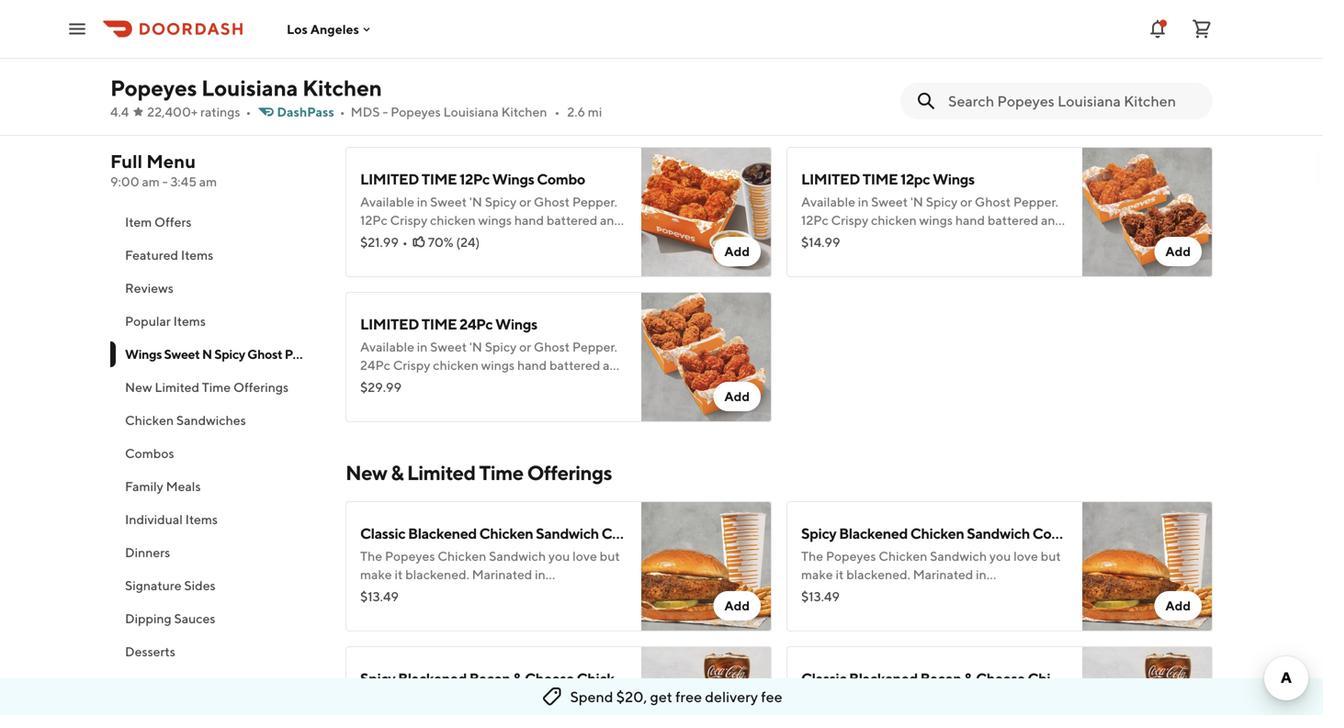 Task type: locate. For each thing, give the bounding box(es) containing it.
combo for limited time 6pc wings combo
[[532, 16, 580, 34]]

and inside limited time 24pc wings available in sweet 'n spicy or ghost pepper. 24pc crispy chicken wings hand battered and breaded, available in your wing flavor choice. includes dipping sauce.
[[603, 358, 625, 373]]

limited up $21.99 •
[[360, 170, 419, 188]]

'n for limited time 12pc wings
[[910, 194, 923, 209]]

time up $14.99 #2 most liked
[[422, 16, 457, 34]]

0 vertical spatial available
[[856, 77, 908, 92]]

- right the #2
[[383, 104, 388, 119]]

popeyes up 22,400+
[[110, 75, 197, 101]]

22,400+
[[147, 104, 198, 119]]

limited inside limited time 24pc wings available in sweet 'n spicy or ghost pepper. 24pc crispy chicken wings hand battered and breaded, available in your wing flavor choice. includes dipping sauce.
[[360, 316, 419, 333]]

0 vertical spatial wings
[[915, 58, 948, 74]]

crispy for limited time 12pc wings
[[831, 213, 868, 228]]

flavor
[[983, 77, 1016, 92], [983, 231, 1016, 246], [542, 376, 575, 391]]

sides
[[184, 578, 216, 594]]

am
[[142, 174, 160, 189], [199, 174, 217, 189]]

featured items
[[125, 248, 213, 263]]

1 vertical spatial crispy
[[831, 213, 868, 228]]

your inside limited time 12pc wings available in sweet 'n spicy or ghost pepper. 12pc crispy chicken wings hand battered and breaded, available in your wing flavor choice. includes dipping sauce.
[[924, 231, 950, 246]]

-
[[383, 104, 388, 119], [162, 174, 168, 189]]

your up the over
[[924, 77, 950, 92]]

and inside limited time 12pc wings available in sweet 'n spicy or ghost pepper. 12pc crispy chicken wings hand battered and breaded, available in your wing flavor choice. includes dipping sauce.
[[1041, 213, 1063, 228]]

pepper
[[285, 347, 326, 362]]

available inside limited time 12pc wings available in sweet 'n spicy or ghost pepper. 12pc crispy chicken wings hand battered and breaded, available in your wing flavor choice. includes dipping sauce.
[[801, 194, 855, 209]]

0 horizontal spatial limited
[[155, 380, 199, 395]]

time inside button
[[202, 380, 231, 395]]

1 vertical spatial louisiana
[[443, 104, 499, 119]]

1 vertical spatial popeyes
[[391, 104, 441, 119]]

6pc
[[459, 16, 485, 34], [801, 58, 824, 74]]

2 vertical spatial available
[[360, 339, 414, 355]]

1 vertical spatial classic
[[801, 670, 846, 688]]

sauce. for limited time 12pc wings
[[901, 249, 937, 265]]

0 vertical spatial kitchen
[[302, 75, 382, 101]]

1 horizontal spatial cheese
[[976, 670, 1025, 688]]

1 vertical spatial your
[[924, 231, 950, 246]]

dipping for limited time 12pc wings
[[853, 249, 898, 265]]

1 vertical spatial sauce.
[[901, 249, 937, 265]]

2 cheese from the left
[[976, 670, 1025, 688]]

cheese
[[525, 670, 574, 688], [976, 670, 1025, 688]]

pepper. inside limited time 24pc wings available in sweet 'n spicy or ghost pepper. 24pc crispy chicken wings hand battered and breaded, available in your wing flavor choice. includes dipping sauce.
[[572, 339, 617, 355]]

2 vertical spatial wing
[[511, 376, 539, 391]]

crispy inside available in sweet 'n spicy or ghost pepper. 6pc crispy chicken wings hand battered and breaded, available in your wing flavor choice. includes dipping sauce.
[[827, 58, 864, 74]]

crispy inside limited time 24pc wings available in sweet 'n spicy or ghost pepper. 24pc crispy chicken wings hand battered and breaded, available in your wing flavor choice. includes dipping sauce.
[[393, 358, 430, 373]]

1 vertical spatial 12pc
[[801, 213, 829, 228]]

2 vertical spatial choice.
[[577, 376, 619, 391]]

choice. inside limited time 12pc wings available in sweet 'n spicy or ghost pepper. 12pc crispy chicken wings hand battered and breaded, available in your wing flavor choice. includes dipping sauce.
[[1018, 231, 1060, 246]]

items
[[181, 248, 213, 263], [173, 314, 206, 329], [185, 512, 218, 527]]

new for new limited time offerings
[[125, 380, 152, 395]]

new down $29.99
[[345, 461, 387, 485]]

0 horizontal spatial cheese
[[525, 670, 574, 688]]

1 horizontal spatial &
[[513, 670, 522, 688]]

and for limited time 24pc wings
[[603, 358, 625, 373]]

24pc up $29.99
[[360, 358, 390, 373]]

1 vertical spatial offerings
[[527, 461, 612, 485]]

wings for limited time 6pc wings combo
[[487, 16, 529, 34]]

0 vertical spatial offerings
[[233, 380, 289, 395]]

available inside available in sweet 'n spicy or ghost pepper. 6pc crispy chicken wings hand battered and breaded, available in your wing flavor choice. includes dipping sauce.
[[856, 77, 908, 92]]

$13.49 for spicy
[[801, 589, 840, 605]]

0 vertical spatial 'n
[[910, 40, 923, 55]]

bacon for spicy
[[469, 670, 510, 688]]

dipping sauces
[[125, 611, 215, 627]]

spicy
[[926, 40, 958, 55], [926, 194, 958, 209], [485, 339, 517, 355], [214, 347, 245, 362], [801, 525, 836, 543], [360, 670, 395, 688]]

combo for limited time 12pc wings combo
[[537, 170, 585, 188]]

• left mds on the top of the page
[[340, 104, 345, 119]]

breaded, inside limited time 12pc wings available in sweet 'n spicy or ghost pepper. 12pc crispy chicken wings hand battered and breaded, available in your wing flavor choice. includes dipping sauce.
[[801, 231, 853, 246]]

1 horizontal spatial $13.49
[[801, 589, 840, 605]]

1 bacon from the left
[[469, 670, 510, 688]]

dipping
[[853, 95, 898, 110], [853, 249, 898, 265], [412, 395, 457, 410]]

breaded, inside limited time 24pc wings available in sweet 'n spicy or ghost pepper. 24pc crispy chicken wings hand battered and breaded, available in your wing flavor choice. includes dipping sauce.
[[360, 376, 412, 391]]

2 bacon from the left
[[920, 670, 961, 688]]

pepper. for limited time 24pc wings
[[572, 339, 617, 355]]

choice. inside available in sweet 'n spicy or ghost pepper. 6pc crispy chicken wings hand battered and breaded, available in your wing flavor choice. includes dipping sauce.
[[1018, 77, 1060, 92]]

6pc up mds - popeyes louisiana kitchen • 2.6 mi
[[459, 16, 485, 34]]

add button for limited time 12pc wings
[[1154, 237, 1202, 266]]

1 horizontal spatial am
[[199, 174, 217, 189]]

0 vertical spatial breaded,
[[801, 77, 853, 92]]

1 horizontal spatial 12pc
[[801, 213, 829, 228]]

available down the 12pc at the top of the page
[[856, 231, 908, 246]]

sauce. inside limited time 12pc wings available in sweet 'n spicy or ghost pepper. 12pc crispy chicken wings hand battered and breaded, available in your wing flavor choice. includes dipping sauce.
[[901, 249, 937, 265]]

wing inside limited time 24pc wings available in sweet 'n spicy or ghost pepper. 24pc crispy chicken wings hand battered and breaded, available in your wing flavor choice. includes dipping sauce.
[[511, 376, 539, 391]]

$14.99 for $14.99
[[801, 235, 840, 250]]

0 vertical spatial flavor
[[983, 77, 1016, 92]]

0 vertical spatial dipping
[[853, 95, 898, 110]]

2 vertical spatial flavor
[[542, 376, 575, 391]]

popeyes louisiana kitchen
[[110, 75, 382, 101]]

2 horizontal spatial &
[[964, 670, 973, 688]]

2 vertical spatial or
[[519, 339, 531, 355]]

add button for limited time 12pc wings combo
[[713, 237, 761, 266]]

wings inside limited time 12pc wings available in sweet 'n spicy or ghost pepper. 12pc crispy chicken wings hand battered and breaded, available in your wing flavor choice. includes dipping sauce.
[[919, 213, 953, 228]]

0 vertical spatial includes
[[801, 95, 851, 110]]

offers
[[154, 215, 192, 230]]

limited inside limited time 12pc wings available in sweet 'n spicy or ghost pepper. 12pc crispy chicken wings hand battered and breaded, available in your wing flavor choice. includes dipping sauce.
[[801, 170, 860, 188]]

kitchen left "2.6"
[[501, 104, 547, 119]]

your down the 12pc at the top of the page
[[924, 231, 950, 246]]

1 vertical spatial battered
[[988, 213, 1038, 228]]

kitchen
[[302, 75, 382, 101], [501, 104, 547, 119]]

free
[[675, 689, 702, 706]]

0 vertical spatial items
[[181, 248, 213, 263]]

and inside available in sweet 'n spicy or ghost pepper. 6pc crispy chicken wings hand battered and breaded, available in your wing flavor choice. includes dipping sauce.
[[1037, 58, 1059, 74]]

time for 24pc
[[422, 316, 457, 333]]

los
[[287, 21, 308, 37]]

your
[[924, 77, 950, 92], [924, 231, 950, 246], [483, 376, 509, 391]]

ratings
[[200, 104, 240, 119]]

combo
[[532, 16, 580, 34], [537, 170, 585, 188], [601, 525, 650, 543], [1032, 525, 1081, 543], [699, 670, 747, 688], [1150, 670, 1198, 688]]

time up classic blackened chicken sandwich combo
[[479, 461, 523, 485]]

time up chicken sandwiches button
[[202, 380, 231, 395]]

1 horizontal spatial time
[[479, 461, 523, 485]]

1 vertical spatial available
[[801, 194, 855, 209]]

$20,
[[616, 689, 647, 706]]

items down family meals button
[[185, 512, 218, 527]]

includes inside limited time 24pc wings available in sweet 'n spicy or ghost pepper. 24pc crispy chicken wings hand battered and breaded, available in your wing flavor choice. includes dipping sauce.
[[360, 395, 410, 410]]

full
[[110, 151, 143, 172]]

available inside limited time 24pc wings available in sweet 'n spicy or ghost pepper. 24pc crispy chicken wings hand battered and breaded, available in your wing flavor choice. includes dipping sauce.
[[415, 376, 467, 391]]

0 vertical spatial sauce.
[[901, 95, 937, 110]]

'n inside limited time 12pc wings available in sweet 'n spicy or ghost pepper. 12pc crispy chicken wings hand battered and breaded, available in your wing flavor choice. includes dipping sauce.
[[910, 194, 923, 209]]

&
[[391, 461, 403, 485], [513, 670, 522, 688], [964, 670, 973, 688]]

kitchen up mds on the top of the page
[[302, 75, 382, 101]]

1 vertical spatial wings
[[919, 213, 953, 228]]

add for spicy blackened chicken sandwich combo
[[1165, 599, 1191, 614]]

los angeles
[[287, 21, 359, 37]]

new up chicken sandwiches
[[125, 380, 152, 395]]

1 am from the left
[[142, 174, 160, 189]]

0 vertical spatial new
[[125, 380, 152, 395]]

24pc
[[459, 316, 493, 333], [360, 358, 390, 373]]

includes inside limited time 12pc wings available in sweet 'n spicy or ghost pepper. 12pc crispy chicken wings hand battered and breaded, available in your wing flavor choice. includes dipping sauce.
[[801, 249, 851, 265]]

1 vertical spatial limited
[[407, 461, 475, 485]]

wings inside limited time 24pc wings available in sweet 'n spicy or ghost pepper. 24pc crispy chicken wings hand battered and breaded, available in your wing flavor choice. includes dipping sauce.
[[481, 358, 515, 373]]

2 vertical spatial items
[[185, 512, 218, 527]]

1 vertical spatial 24pc
[[360, 358, 390, 373]]

offerings up classic blackened chicken sandwich combo
[[527, 461, 612, 485]]

dinners
[[125, 545, 170, 560]]

#2
[[360, 102, 377, 118]]

limited inside button
[[155, 380, 199, 395]]

offerings inside button
[[233, 380, 289, 395]]

- inside full menu 9:00 am - 3:45 am
[[162, 174, 168, 189]]

your up new & limited time offerings on the bottom left of page
[[483, 376, 509, 391]]

$14.99 inside $14.99 #2 most liked
[[360, 80, 399, 96]]

dipping inside available in sweet 'n spicy or ghost pepper. 6pc crispy chicken wings hand battered and breaded, available in your wing flavor choice. includes dipping sauce.
[[853, 95, 898, 110]]

am right the 3:45
[[199, 174, 217, 189]]

2 vertical spatial sauce.
[[460, 395, 496, 410]]

items up n
[[173, 314, 206, 329]]

2 vertical spatial dipping
[[412, 395, 457, 410]]

1 horizontal spatial bacon
[[920, 670, 961, 688]]

louisiana right liked
[[443, 104, 499, 119]]

2 vertical spatial pepper.
[[572, 339, 617, 355]]

chicken for limited time 12pc wings
[[871, 213, 917, 228]]

items down item offers button
[[181, 248, 213, 263]]

new
[[125, 380, 152, 395], [345, 461, 387, 485]]

popeyes right the #2
[[391, 104, 441, 119]]

time
[[422, 16, 457, 34], [422, 170, 457, 188], [863, 170, 898, 188], [422, 316, 457, 333]]

wings inside 77% (31) deals: free 6pc wings over $15
[[890, 102, 927, 118]]

sauce. right 6pc
[[901, 95, 937, 110]]

battered
[[983, 58, 1034, 74], [988, 213, 1038, 228], [549, 358, 600, 373]]

am right 9:00
[[142, 174, 160, 189]]

0 horizontal spatial bacon
[[469, 670, 510, 688]]

1 $13.49 from the left
[[360, 589, 399, 605]]

hand inside limited time 24pc wings available in sweet 'n spicy or ghost pepper. 24pc crispy chicken wings hand battered and breaded, available in your wing flavor choice. includes dipping sauce.
[[517, 358, 547, 373]]

0 horizontal spatial offerings
[[233, 380, 289, 395]]

spicy blackened bacon & cheese chicken sandwich combo
[[360, 670, 747, 688]]

spicy blackened chicken sandwich combo
[[801, 525, 1081, 543]]

chicken inside limited time 24pc wings available in sweet 'n spicy or ghost pepper. 24pc crispy chicken wings hand battered and breaded, available in your wing flavor choice. includes dipping sauce.
[[433, 358, 479, 373]]

battered inside available in sweet 'n spicy or ghost pepper. 6pc crispy chicken wings hand battered and breaded, available in your wing flavor choice. includes dipping sauce.
[[983, 58, 1034, 74]]

sweet
[[871, 40, 908, 55], [871, 194, 908, 209], [430, 339, 467, 355], [164, 347, 200, 362]]

available in sweet 'n spicy or ghost pepper. 6pc crispy chicken wings hand battered and breaded, available in your wing flavor choice. includes dipping sauce.
[[801, 40, 1060, 110]]

individual items button
[[110, 504, 323, 537]]

louisiana up ratings
[[201, 75, 298, 101]]

available inside limited time 24pc wings available in sweet 'n spicy or ghost pepper. 24pc crispy chicken wings hand battered and breaded, available in your wing flavor choice. includes dipping sauce.
[[360, 339, 414, 355]]

70% (24)
[[428, 235, 480, 250]]

or inside available in sweet 'n spicy or ghost pepper. 6pc crispy chicken wings hand battered and breaded, available in your wing flavor choice. includes dipping sauce.
[[960, 40, 972, 55]]

limited
[[155, 380, 199, 395], [407, 461, 475, 485]]

breaded, for limited time 12pc wings
[[801, 231, 853, 246]]

0 vertical spatial choice.
[[1018, 77, 1060, 92]]

0 vertical spatial 6pc
[[459, 16, 485, 34]]

wings for limited time 12pc wings
[[919, 213, 953, 228]]

available inside limited time 12pc wings available in sweet 'n spicy or ghost pepper. 12pc crispy chicken wings hand battered and breaded, available in your wing flavor choice. includes dipping sauce.
[[856, 231, 908, 246]]

beverages button
[[110, 669, 323, 702]]

choice. for limited time 24pc wings
[[577, 376, 619, 391]]

breaded,
[[801, 77, 853, 92], [801, 231, 853, 246], [360, 376, 412, 391]]

$14.99
[[360, 80, 399, 96], [801, 235, 840, 250]]

items for popular items
[[173, 314, 206, 329]]

• left "2.6"
[[554, 104, 560, 119]]

wings
[[487, 16, 529, 34], [890, 102, 927, 118], [492, 170, 534, 188], [933, 170, 975, 188], [495, 316, 537, 333], [125, 347, 162, 362]]

12pc
[[459, 170, 490, 188], [801, 213, 829, 228]]

ghost inside available in sweet 'n spicy or ghost pepper. 6pc crispy chicken wings hand battered and breaded, available in your wing flavor choice. includes dipping sauce.
[[975, 40, 1011, 55]]

family meals
[[125, 479, 201, 494]]

sauce. up new & limited time offerings on the bottom left of page
[[460, 395, 496, 410]]

spicy inside limited time 24pc wings available in sweet 'n spicy or ghost pepper. 24pc crispy chicken wings hand battered and breaded, available in your wing flavor choice. includes dipping sauce.
[[485, 339, 517, 355]]

0 vertical spatial chicken
[[867, 58, 912, 74]]

1 horizontal spatial offerings
[[527, 461, 612, 485]]

blackened
[[408, 525, 477, 543], [839, 525, 908, 543], [398, 670, 467, 688], [849, 670, 918, 688]]

offerings down "wings sweet n spicy ghost pepper"
[[233, 380, 289, 395]]

limited up classic blackened chicken sandwich combo
[[407, 461, 475, 485]]

louisiana
[[201, 75, 298, 101], [443, 104, 499, 119]]

$13.49
[[360, 589, 399, 605], [801, 589, 840, 605]]

spend
[[570, 689, 613, 706]]

0 horizontal spatial time
[[202, 380, 231, 395]]

time inside limited time 24pc wings available in sweet 'n spicy or ghost pepper. 24pc crispy chicken wings hand battered and breaded, available in your wing flavor choice. includes dipping sauce.
[[422, 316, 457, 333]]

includes
[[801, 95, 851, 110], [801, 249, 851, 265], [360, 395, 410, 410]]

dipping inside limited time 24pc wings available in sweet 'n spicy or ghost pepper. 24pc crispy chicken wings hand battered and breaded, available in your wing flavor choice. includes dipping sauce.
[[412, 395, 457, 410]]

bacon
[[469, 670, 510, 688], [920, 670, 961, 688]]

reviews
[[125, 281, 174, 296]]

chicken inside available in sweet 'n spicy or ghost pepper. 6pc crispy chicken wings hand battered and breaded, available in your wing flavor choice. includes dipping sauce.
[[867, 58, 912, 74]]

or inside limited time 12pc wings available in sweet 'n spicy or ghost pepper. 12pc crispy chicken wings hand battered and breaded, available in your wing flavor choice. includes dipping sauce.
[[960, 194, 972, 209]]

pepper.
[[1013, 40, 1058, 55], [1013, 194, 1058, 209], [572, 339, 617, 355]]

0 vertical spatial 12pc
[[459, 170, 490, 188]]

1 vertical spatial breaded,
[[801, 231, 853, 246]]

breaded, for limited time 24pc wings
[[360, 376, 412, 391]]

pepper. inside limited time 12pc wings available in sweet 'n spicy or ghost pepper. 12pc crispy chicken wings hand battered and breaded, available in your wing flavor choice. includes dipping sauce.
[[1013, 194, 1058, 209]]

2 vertical spatial available
[[415, 376, 467, 391]]

0 vertical spatial louisiana
[[201, 75, 298, 101]]

signature
[[125, 578, 182, 594]]

choice.
[[1018, 77, 1060, 92], [1018, 231, 1060, 246], [577, 376, 619, 391]]

wings sweet n spicy ghost pepper
[[125, 347, 326, 362]]

choice. inside limited time 24pc wings available in sweet 'n spicy or ghost pepper. 24pc crispy chicken wings hand battered and breaded, available in your wing flavor choice. includes dipping sauce.
[[577, 376, 619, 391]]

1 horizontal spatial classic
[[801, 670, 846, 688]]

0 vertical spatial limited
[[155, 380, 199, 395]]

2 am from the left
[[199, 174, 217, 189]]

4.4
[[110, 104, 129, 119]]

available up 6pc
[[856, 77, 908, 92]]

flavor inside limited time 24pc wings available in sweet 'n spicy or ghost pepper. 24pc crispy chicken wings hand battered and breaded, available in your wing flavor choice. includes dipping sauce.
[[542, 376, 575, 391]]

chicken inside limited time 12pc wings available in sweet 'n spicy or ghost pepper. 12pc crispy chicken wings hand battered and breaded, available in your wing flavor choice. includes dipping sauce.
[[871, 213, 917, 228]]

limited time 24pc wings available in sweet 'n spicy or ghost pepper. 24pc crispy chicken wings hand battered and breaded, available in your wing flavor choice. includes dipping sauce.
[[360, 316, 625, 410]]

classic for classic blackened bacon & cheese chicken sandwich combo
[[801, 670, 846, 688]]

1 vertical spatial dipping
[[853, 249, 898, 265]]

- left the 3:45
[[162, 174, 168, 189]]

1 horizontal spatial 24pc
[[459, 316, 493, 333]]

0 vertical spatial or
[[960, 40, 972, 55]]

1 cheese from the left
[[525, 670, 574, 688]]

wings inside limited time 24pc wings available in sweet 'n spicy or ghost pepper. 24pc crispy chicken wings hand battered and breaded, available in your wing flavor choice. includes dipping sauce.
[[495, 316, 537, 333]]

1 vertical spatial or
[[960, 194, 972, 209]]

combos button
[[110, 437, 323, 470]]

1 vertical spatial 6pc
[[801, 58, 824, 74]]

crispy inside limited time 12pc wings available in sweet 'n spicy or ghost pepper. 12pc crispy chicken wings hand battered and breaded, available in your wing flavor choice. includes dipping sauce.
[[831, 213, 868, 228]]

0 vertical spatial time
[[202, 380, 231, 395]]

0 vertical spatial and
[[1037, 58, 1059, 74]]

over
[[929, 102, 957, 118]]

wing inside limited time 12pc wings available in sweet 'n spicy or ghost pepper. 12pc crispy chicken wings hand battered and breaded, available in your wing flavor choice. includes dipping sauce.
[[952, 231, 980, 246]]

limited down deals:
[[801, 170, 860, 188]]

wings for limited time 24pc wings
[[481, 358, 515, 373]]

1 vertical spatial flavor
[[983, 231, 1016, 246]]

or inside limited time 24pc wings available in sweet 'n spicy or ghost pepper. 24pc crispy chicken wings hand battered and breaded, available in your wing flavor choice. includes dipping sauce.
[[519, 339, 531, 355]]

wings
[[915, 58, 948, 74], [919, 213, 953, 228], [481, 358, 515, 373]]

'n inside limited time 24pc wings available in sweet 'n spicy or ghost pepper. 24pc crispy chicken wings hand battered and breaded, available in your wing flavor choice. includes dipping sauce.
[[469, 339, 482, 355]]

2 vertical spatial breaded,
[[360, 376, 412, 391]]

2 vertical spatial crispy
[[393, 358, 430, 373]]

2 vertical spatial 'n
[[469, 339, 482, 355]]

time for 12pc
[[863, 170, 898, 188]]

flavor inside available in sweet 'n spicy or ghost pepper. 6pc crispy chicken wings hand battered and breaded, available in your wing flavor choice. includes dipping sauce.
[[983, 77, 1016, 92]]

limited up $29.99
[[360, 316, 419, 333]]

new limited time offerings
[[125, 380, 289, 395]]

chicken
[[867, 58, 912, 74], [871, 213, 917, 228], [433, 358, 479, 373]]

items for featured items
[[181, 248, 213, 263]]

flavor inside limited time 12pc wings available in sweet 'n spicy or ghost pepper. 12pc crispy chicken wings hand battered and breaded, available in your wing flavor choice. includes dipping sauce.
[[983, 231, 1016, 246]]

0 vertical spatial available
[[801, 40, 855, 55]]

0 vertical spatial pepper.
[[1013, 40, 1058, 55]]

2 $13.49 from the left
[[801, 589, 840, 605]]

0 vertical spatial 24pc
[[459, 316, 493, 333]]

time
[[202, 380, 231, 395], [479, 461, 523, 485]]

1 vertical spatial items
[[173, 314, 206, 329]]

add button for limited time 24pc wings
[[713, 382, 761, 412]]

1 vertical spatial 'n
[[910, 194, 923, 209]]

sauce. inside available in sweet 'n spicy or ghost pepper. 6pc crispy chicken wings hand battered and breaded, available in your wing flavor choice. includes dipping sauce.
[[901, 95, 937, 110]]

sweet inside limited time 12pc wings available in sweet 'n spicy or ghost pepper. 12pc crispy chicken wings hand battered and breaded, available in your wing flavor choice. includes dipping sauce.
[[871, 194, 908, 209]]

time up 70%
[[422, 170, 457, 188]]

1 vertical spatial choice.
[[1018, 231, 1060, 246]]

or
[[960, 40, 972, 55], [960, 194, 972, 209], [519, 339, 531, 355]]

24pc down "(24)" on the top left of the page
[[459, 316, 493, 333]]

• right $21.99
[[402, 235, 408, 250]]

time down 70%
[[422, 316, 457, 333]]

sauce. down the 12pc at the top of the page
[[901, 249, 937, 265]]

6pc up deals:
[[801, 58, 824, 74]]

limited for limited time 12pc wings available in sweet 'n spicy or ghost pepper. 12pc crispy chicken wings hand battered and breaded, available in your wing flavor choice. includes dipping sauce.
[[801, 170, 860, 188]]

1 vertical spatial new
[[345, 461, 387, 485]]

0 horizontal spatial 6pc
[[459, 16, 485, 34]]

classic for classic blackened chicken sandwich combo
[[360, 525, 405, 543]]

mds
[[351, 104, 380, 119]]

2 vertical spatial hand
[[517, 358, 547, 373]]

limited right angeles
[[360, 16, 419, 34]]

0 horizontal spatial am
[[142, 174, 160, 189]]

0 vertical spatial wing
[[952, 77, 980, 92]]

0 vertical spatial -
[[383, 104, 388, 119]]

item offers button
[[110, 206, 323, 239]]

2 vertical spatial battered
[[549, 358, 600, 373]]

$21.99 •
[[360, 235, 408, 250]]

time inside limited time 12pc wings available in sweet 'n spicy or ghost pepper. 12pc crispy chicken wings hand battered and breaded, available in your wing flavor choice. includes dipping sauce.
[[863, 170, 898, 188]]

limited up chicken sandwiches
[[155, 380, 199, 395]]

your inside limited time 24pc wings available in sweet 'n spicy or ghost pepper. 24pc crispy chicken wings hand battered and breaded, available in your wing flavor choice. includes dipping sauce.
[[483, 376, 509, 391]]

limited for limited time 6pc wings combo
[[360, 16, 419, 34]]

6pc
[[866, 102, 888, 118]]

0 horizontal spatial classic
[[360, 525, 405, 543]]

combo for spicy blackened chicken sandwich combo
[[1032, 525, 1081, 543]]

hand for limited time 24pc wings
[[517, 358, 547, 373]]

'n for limited time 24pc wings
[[469, 339, 482, 355]]

battered inside limited time 24pc wings available in sweet 'n spicy or ghost pepper. 24pc crispy chicken wings hand battered and breaded, available in your wing flavor choice. includes dipping sauce.
[[549, 358, 600, 373]]

$13.49 for classic
[[360, 589, 399, 605]]

wings for limited time 24pc wings available in sweet 'n spicy or ghost pepper. 24pc crispy chicken wings hand battered and breaded, available in your wing flavor choice. includes dipping sauce.
[[495, 316, 537, 333]]

or for limited time 12pc wings
[[960, 194, 972, 209]]

open menu image
[[66, 18, 88, 40]]

items for individual items
[[185, 512, 218, 527]]

1 horizontal spatial new
[[345, 461, 387, 485]]

0 horizontal spatial new
[[125, 380, 152, 395]]

12pc
[[900, 170, 930, 188]]

2 vertical spatial chicken
[[433, 358, 479, 373]]

blackened for spicy blackened bacon & cheese chicken sandwich combo
[[398, 670, 467, 688]]

includes for limited time 24pc wings
[[360, 395, 410, 410]]

1 vertical spatial hand
[[955, 213, 985, 228]]

hand inside limited time 12pc wings available in sweet 'n spicy or ghost pepper. 12pc crispy chicken wings hand battered and breaded, available in your wing flavor choice. includes dipping sauce.
[[955, 213, 985, 228]]

0 horizontal spatial 24pc
[[360, 358, 390, 373]]

2 vertical spatial your
[[483, 376, 509, 391]]

& for classic
[[964, 670, 973, 688]]

1 horizontal spatial limited
[[407, 461, 475, 485]]

1 horizontal spatial 6pc
[[801, 58, 824, 74]]

battered inside limited time 12pc wings available in sweet 'n spicy or ghost pepper. 12pc crispy chicken wings hand battered and breaded, available in your wing flavor choice. includes dipping sauce.
[[988, 213, 1038, 228]]

includes for limited time 12pc wings
[[801, 249, 851, 265]]

'n inside available in sweet 'n spicy or ghost pepper. 6pc crispy chicken wings hand battered and breaded, available in your wing flavor choice. includes dipping sauce.
[[910, 40, 923, 55]]

available right $29.99
[[415, 376, 467, 391]]

wings inside limited time 12pc wings available in sweet 'n spicy or ghost pepper. 12pc crispy chicken wings hand battered and breaded, available in your wing flavor choice. includes dipping sauce.
[[933, 170, 975, 188]]

0 vertical spatial battered
[[983, 58, 1034, 74]]

new inside button
[[125, 380, 152, 395]]

sauce. inside limited time 24pc wings available in sweet 'n spicy or ghost pepper. 24pc crispy chicken wings hand battered and breaded, available in your wing flavor choice. includes dipping sauce.
[[460, 395, 496, 410]]

1 vertical spatial pepper.
[[1013, 194, 1058, 209]]

1 vertical spatial -
[[162, 174, 168, 189]]

1 vertical spatial $14.99
[[801, 235, 840, 250]]

hand inside available in sweet 'n spicy or ghost pepper. 6pc crispy chicken wings hand battered and breaded, available in your wing flavor choice. includes dipping sauce.
[[951, 58, 981, 74]]

time left the 12pc at the top of the page
[[863, 170, 898, 188]]

chicken
[[125, 413, 174, 428], [479, 525, 533, 543], [910, 525, 964, 543], [577, 670, 631, 688], [1028, 670, 1082, 688]]

ghost inside limited time 24pc wings available in sweet 'n spicy or ghost pepper. 24pc crispy chicken wings hand battered and breaded, available in your wing flavor choice. includes dipping sauce.
[[534, 339, 570, 355]]

dipping inside limited time 12pc wings available in sweet 'n spicy or ghost pepper. 12pc crispy chicken wings hand battered and breaded, available in your wing flavor choice. includes dipping sauce.
[[853, 249, 898, 265]]



Task type: describe. For each thing, give the bounding box(es) containing it.
1 horizontal spatial louisiana
[[443, 104, 499, 119]]

3:45
[[170, 174, 197, 189]]

6pc inside available in sweet 'n spicy or ghost pepper. 6pc crispy chicken wings hand battered and breaded, available in your wing flavor choice. includes dipping sauce.
[[801, 58, 824, 74]]

spicy inside limited time 12pc wings available in sweet 'n spicy or ghost pepper. 12pc crispy chicken wings hand battered and breaded, available in your wing flavor choice. includes dipping sauce.
[[926, 194, 958, 209]]

notification bell image
[[1147, 18, 1169, 40]]

cheese for classic
[[976, 670, 1025, 688]]

fee
[[761, 689, 782, 706]]

popular items button
[[110, 305, 323, 338]]

ghost inside limited time 12pc wings available in sweet 'n spicy or ghost pepper. 12pc crispy chicken wings hand battered and breaded, available in your wing flavor choice. includes dipping sauce.
[[975, 194, 1011, 209]]

available for limited time 24pc wings
[[360, 339, 414, 355]]

70%
[[428, 235, 453, 250]]

free
[[838, 102, 864, 118]]

los angeles button
[[287, 21, 374, 37]]

new limited time offerings button
[[110, 371, 323, 404]]

family
[[125, 479, 163, 494]]

sauce. for limited time 24pc wings
[[460, 395, 496, 410]]

item
[[125, 215, 152, 230]]

pepper. inside available in sweet 'n spicy or ghost pepper. 6pc crispy chicken wings hand battered and breaded, available in your wing flavor choice. includes dipping sauce.
[[1013, 40, 1058, 55]]

crispy for limited time 24pc wings
[[393, 358, 430, 373]]

$14.99 #2 most liked
[[360, 80, 442, 118]]

dipping sauces button
[[110, 603, 323, 636]]

time for 6pc
[[422, 16, 457, 34]]

signature sides button
[[110, 570, 323, 603]]

your inside available in sweet 'n spicy or ghost pepper. 6pc crispy chicken wings hand battered and breaded, available in your wing flavor choice. includes dipping sauce.
[[924, 77, 950, 92]]

liked
[[410, 102, 442, 118]]

9:00
[[110, 174, 139, 189]]

signature sides
[[125, 578, 216, 594]]

$15
[[960, 102, 979, 118]]

spend $20, get free delivery fee
[[570, 689, 782, 706]]

1 vertical spatial time
[[479, 461, 523, 485]]

desserts
[[125, 645, 175, 660]]

(31)
[[891, 80, 912, 96]]

classic blackened bacon & cheese chicken sandwich combo image
[[1082, 647, 1213, 716]]

limited time 12pc wings available in sweet 'n spicy or ghost pepper. 12pc crispy chicken wings hand battered and breaded, available in your wing flavor choice. includes dipping sauce.
[[801, 170, 1063, 265]]

limited time 6pc wings image
[[1082, 2, 1213, 132]]

choice. for limited time 12pc wings
[[1018, 231, 1060, 246]]

sauces
[[174, 611, 215, 627]]

flavor for limited time 12pc wings
[[983, 231, 1016, 246]]

blackened for spicy blackened chicken sandwich combo
[[839, 525, 908, 543]]

dinners button
[[110, 537, 323, 570]]

spicy inside available in sweet 'n spicy or ghost pepper. 6pc crispy chicken wings hand battered and breaded, available in your wing flavor choice. includes dipping sauce.
[[926, 40, 958, 55]]

limited time 24pc wings image
[[641, 292, 772, 423]]

add button for classic blackened chicken sandwich combo
[[713, 592, 761, 621]]

limited for limited time 12pc wings combo
[[360, 170, 419, 188]]

0 horizontal spatial popeyes
[[110, 75, 197, 101]]

chicken inside button
[[125, 413, 174, 428]]

classic blackened chicken sandwich combo image
[[641, 502, 772, 632]]

add for limited time 12pc wings
[[1165, 244, 1191, 259]]

menu
[[146, 151, 196, 172]]

battered for limited time 24pc wings
[[549, 358, 600, 373]]

dashpass
[[277, 104, 334, 119]]

get
[[650, 689, 672, 706]]

full menu 9:00 am - 3:45 am
[[110, 151, 217, 189]]

individual
[[125, 512, 183, 527]]

add for limited time 24pc wings
[[724, 389, 750, 404]]

$14.99 for $14.99 #2 most liked
[[360, 80, 399, 96]]

individual items
[[125, 512, 218, 527]]

combo for classic blackened chicken sandwich combo
[[601, 525, 650, 543]]

spicy blackened chicken sandwich combo image
[[1082, 502, 1213, 632]]

bacon for classic
[[920, 670, 961, 688]]

blackened for classic blackened chicken sandwich combo
[[408, 525, 477, 543]]

hand for limited time 12pc wings
[[955, 213, 985, 228]]

meals
[[166, 479, 201, 494]]

desserts button
[[110, 636, 323, 669]]

12pc inside limited time 12pc wings available in sweet 'n spicy or ghost pepper. 12pc crispy chicken wings hand battered and breaded, available in your wing flavor choice. includes dipping sauce.
[[801, 213, 829, 228]]

available for limited time 12pc wings
[[856, 231, 908, 246]]

family meals button
[[110, 470, 323, 504]]

flavor for limited time 24pc wings
[[542, 376, 575, 391]]

limited time 12pc wings image
[[1082, 147, 1213, 277]]

limited time 6pc wings combo
[[360, 16, 580, 34]]

limited for limited time 24pc wings available in sweet 'n spicy or ghost pepper. 24pc crispy chicken wings hand battered and breaded, available in your wing flavor choice. includes dipping sauce.
[[360, 316, 419, 333]]

chicken sandwiches button
[[110, 404, 323, 437]]

dipping for limited time 24pc wings
[[412, 395, 457, 410]]

mds - popeyes louisiana kitchen • 2.6 mi
[[351, 104, 602, 119]]

classic blackened chicken sandwich combo
[[360, 525, 650, 543]]

battered for limited time 12pc wings
[[988, 213, 1038, 228]]

featured
[[125, 248, 178, 263]]

wings inside available in sweet 'n spicy or ghost pepper. 6pc crispy chicken wings hand battered and breaded, available in your wing flavor choice. includes dipping sauce.
[[915, 58, 948, 74]]

reviews button
[[110, 272, 323, 305]]

available for limited time 12pc wings
[[801, 194, 855, 209]]

featured items button
[[110, 239, 323, 272]]

$29.99
[[360, 380, 402, 395]]

mi
[[588, 104, 602, 119]]

includes inside available in sweet 'n spicy or ghost pepper. 6pc crispy chicken wings hand battered and breaded, available in your wing flavor choice. includes dipping sauce.
[[801, 95, 851, 110]]

deals:
[[801, 102, 836, 118]]

Item Search search field
[[948, 91, 1198, 111]]

1 horizontal spatial -
[[383, 104, 388, 119]]

wing for limited time 24pc wings
[[511, 376, 539, 391]]

your for limited time 12pc wings
[[924, 231, 950, 246]]

new & limited time offerings
[[345, 461, 612, 485]]

available for limited time 24pc wings
[[415, 376, 467, 391]]

n
[[202, 347, 212, 362]]

2.6
[[567, 104, 585, 119]]

spicy blackened bacon & cheese chicken sandwich combo image
[[641, 647, 772, 716]]

add for limited time 12pc wings combo
[[724, 244, 750, 259]]

item offers
[[125, 215, 192, 230]]

or for limited time 24pc wings
[[519, 339, 531, 355]]

77%
[[864, 80, 888, 96]]

• down popeyes louisiana kitchen
[[246, 104, 251, 119]]

pepper. for limited time 12pc wings
[[1013, 194, 1058, 209]]

new for new & limited time offerings
[[345, 461, 387, 485]]

angeles
[[310, 21, 359, 37]]

wing for limited time 12pc wings
[[952, 231, 980, 246]]

add for classic blackened chicken sandwich combo
[[724, 599, 750, 614]]

1 horizontal spatial kitchen
[[501, 104, 547, 119]]

wing inside available in sweet 'n spicy or ghost pepper. 6pc crispy chicken wings hand battered and breaded, available in your wing flavor choice. includes dipping sauce.
[[952, 77, 980, 92]]

chicken sandwiches
[[125, 413, 246, 428]]

classic blackened bacon & cheese chicken sandwich combo
[[801, 670, 1198, 688]]

most
[[379, 102, 408, 118]]

available inside available in sweet 'n spicy or ghost pepper. 6pc crispy chicken wings hand battered and breaded, available in your wing flavor choice. includes dipping sauce.
[[801, 40, 855, 55]]

0 horizontal spatial louisiana
[[201, 75, 298, 101]]

delivery
[[705, 689, 758, 706]]

cheese for spicy
[[525, 670, 574, 688]]

sweet inside limited time 24pc wings available in sweet 'n spicy or ghost pepper. 24pc crispy chicken wings hand battered and breaded, available in your wing flavor choice. includes dipping sauce.
[[430, 339, 467, 355]]

dipping
[[125, 611, 172, 627]]

your for limited time 24pc wings
[[483, 376, 509, 391]]

sandwiches
[[176, 413, 246, 428]]

wings for limited time 12pc wings combo
[[492, 170, 534, 188]]

time for 12pc
[[422, 170, 457, 188]]

(24)
[[456, 235, 480, 250]]

add button for spicy blackened chicken sandwich combo
[[1154, 592, 1202, 621]]

wings for limited time 12pc wings available in sweet 'n spicy or ghost pepper. 12pc crispy chicken wings hand battered and breaded, available in your wing flavor choice. includes dipping sauce.
[[933, 170, 975, 188]]

beverages
[[125, 678, 186, 693]]

popular
[[125, 314, 171, 329]]

popular items
[[125, 314, 206, 329]]

limited time 12pc wings combo
[[360, 170, 585, 188]]

sweet inside available in sweet 'n spicy or ghost pepper. 6pc crispy chicken wings hand battered and breaded, available in your wing flavor choice. includes dipping sauce.
[[871, 40, 908, 55]]

dashpass •
[[277, 104, 345, 119]]

77% (31) deals: free 6pc wings over $15
[[801, 80, 979, 118]]

blackened for classic blackened bacon & cheese chicken sandwich combo
[[849, 670, 918, 688]]

0 horizontal spatial kitchen
[[302, 75, 382, 101]]

$21.99
[[360, 235, 399, 250]]

chicken for limited time 24pc wings
[[433, 358, 479, 373]]

limited time 12pc wings combo image
[[641, 147, 772, 277]]

0 items, open order cart image
[[1191, 18, 1213, 40]]

combos
[[125, 446, 174, 461]]

& for spicy
[[513, 670, 522, 688]]

0 horizontal spatial &
[[391, 461, 403, 485]]

22,400+ ratings •
[[147, 104, 251, 119]]

and for limited time 12pc wings
[[1041, 213, 1063, 228]]

limited time 6pc wings combo image
[[641, 2, 772, 132]]

breaded, inside available in sweet 'n spicy or ghost pepper. 6pc crispy chicken wings hand battered and breaded, available in your wing flavor choice. includes dipping sauce.
[[801, 77, 853, 92]]



Task type: vqa. For each thing, say whether or not it's contained in the screenshot.
LIMITED TIME 12pc Wings Available
yes



